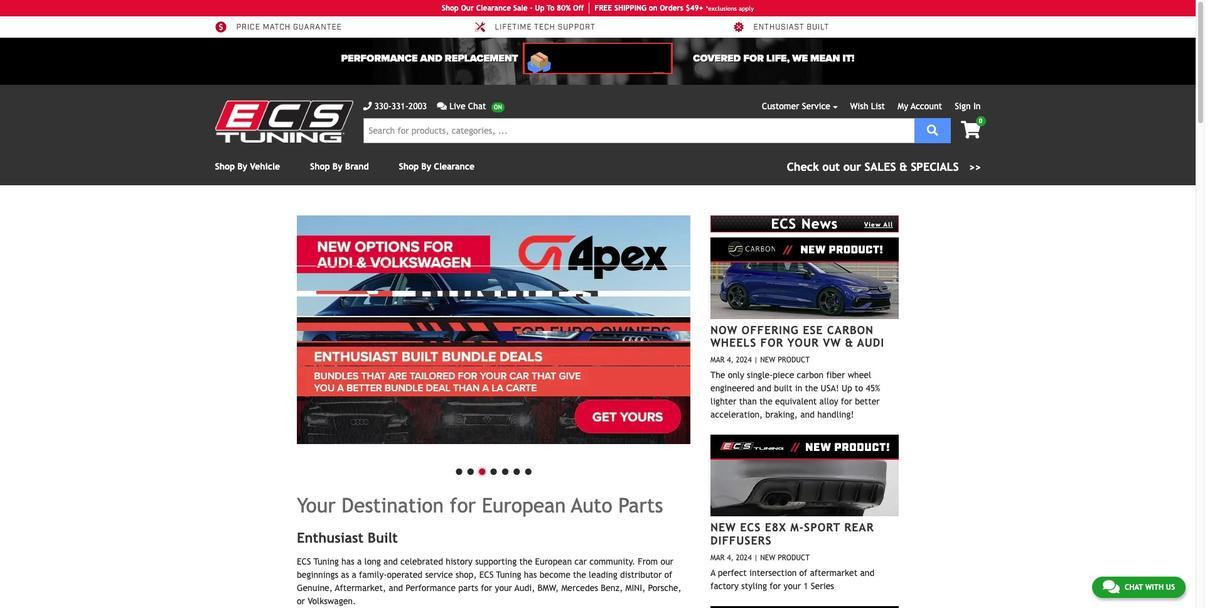 Task type: locate. For each thing, give the bounding box(es) containing it.
for right parts
[[481, 583, 493, 593]]

1 vertical spatial &
[[846, 336, 854, 349]]

1 vertical spatial european
[[535, 557, 572, 567]]

as
[[341, 570, 349, 580]]

0 horizontal spatial of
[[665, 570, 673, 580]]

2 vertical spatial new
[[761, 553, 776, 562]]

shop left vehicle
[[215, 161, 235, 171]]

1 horizontal spatial up
[[842, 383, 853, 393]]

or
[[297, 596, 305, 606]]

0 vertical spatial your
[[788, 336, 820, 349]]

of inside "ecs tuning has a long and celebrated history supporting the european car community. from our beginnings as a family-operated service shop, ecs tuning has become the leading distributor of genuine, aftermarket, and performance parts for your audi, bmw, mercedes benz, mini, porsche, or volkswagen."
[[665, 570, 673, 580]]

for up handling!
[[842, 396, 853, 407]]

chat with us
[[1125, 583, 1176, 592]]

shop for shop by vehicle
[[215, 161, 235, 171]]

m-
[[791, 521, 805, 534]]

1 vertical spatial clearance
[[434, 161, 475, 171]]

0 horizontal spatial enthusiast
[[297, 529, 364, 546]]

1 by from the left
[[238, 161, 248, 171]]

by down 2003
[[422, 161, 432, 171]]

the right than
[[760, 396, 773, 407]]

our
[[661, 557, 674, 567]]

| for ecs
[[755, 553, 759, 562]]

up inside shop our clearance sale - up to 80% off link
[[535, 4, 545, 13]]

with
[[1146, 583, 1165, 592]]

0 vertical spatial clearance
[[477, 4, 511, 13]]

1 horizontal spatial clearance
[[477, 4, 511, 13]]

my account
[[898, 101, 943, 111]]

your left 1
[[784, 581, 802, 591]]

product up "piece" in the right bottom of the page
[[778, 356, 810, 364]]

a
[[357, 557, 362, 567], [352, 570, 357, 580]]

built up mean
[[807, 23, 830, 32]]

1 • from the left
[[454, 457, 465, 483]]

0 horizontal spatial by
[[238, 161, 248, 171]]

service
[[803, 101, 831, 111]]

life,
[[767, 52, 790, 65]]

0 vertical spatial has
[[342, 557, 355, 567]]

us
[[1167, 583, 1176, 592]]

1 vertical spatial mar
[[711, 553, 725, 562]]

0 horizontal spatial your
[[297, 493, 336, 517]]

new up the intersection
[[761, 553, 776, 562]]

1 vertical spatial enthusiast
[[297, 529, 364, 546]]

ecs left e8x
[[741, 521, 761, 534]]

for down • • • • • • •
[[450, 493, 476, 517]]

comments image inside live chat link
[[437, 102, 447, 111]]

product for your
[[778, 356, 810, 364]]

european up become
[[535, 557, 572, 567]]

news
[[802, 215, 839, 232]]

by for brand
[[333, 161, 343, 171]]

clearance
[[477, 4, 511, 13], [434, 161, 475, 171]]

of inside mar 4, 2024 | new product a perfect intersection of aftermarket and factory styling for your 1 series
[[800, 568, 808, 578]]

match
[[263, 23, 291, 32]]

series
[[811, 581, 835, 591]]

Search text field
[[363, 118, 915, 143]]

•
[[454, 457, 465, 483], [465, 457, 477, 483], [477, 457, 488, 483], [488, 457, 500, 483], [500, 457, 511, 483], [511, 457, 523, 483], [523, 457, 534, 483]]

0 vertical spatial up
[[535, 4, 545, 13]]

1 2024 from the top
[[736, 356, 752, 364]]

1 mar from the top
[[711, 356, 725, 364]]

0 horizontal spatial your
[[495, 583, 513, 593]]

up inside mar 4, 2024 | new product the only single-piece carbon fiber wheel engineered and built in the usa! up to 45% lighter than the equivalent alloy for better acceleration, braking, and handling!
[[842, 383, 853, 393]]

for down the intersection
[[770, 581, 782, 591]]

enthusiast built link
[[733, 21, 830, 33]]

&
[[900, 160, 908, 173], [846, 336, 854, 349]]

wheels
[[711, 336, 757, 349]]

your
[[784, 581, 802, 591], [495, 583, 513, 593]]

single-
[[747, 370, 773, 380]]

now offering ese carbon wheels for your vw & audi link
[[711, 323, 885, 349]]

of
[[800, 568, 808, 578], [665, 570, 673, 580]]

3 by from the left
[[422, 161, 432, 171]]

new for your
[[761, 356, 776, 364]]

clearance down live
[[434, 161, 475, 171]]

your up "enthusiast built" at the bottom left of page
[[297, 493, 336, 517]]

your inside "ecs tuning has a long and celebrated history supporting the european car community. from our beginnings as a family-operated service shop, ecs tuning has become the leading distributor of genuine, aftermarket, and performance parts for your audi, bmw, mercedes benz, mini, porsche, or volkswagen."
[[495, 583, 513, 593]]

1 product from the top
[[778, 356, 810, 364]]

1 horizontal spatial comments image
[[1104, 579, 1120, 594]]

off
[[573, 4, 584, 13]]

mar up the
[[711, 356, 725, 364]]

& right sales
[[900, 160, 908, 173]]

0 horizontal spatial has
[[342, 557, 355, 567]]

carbon
[[828, 323, 874, 337]]

0 vertical spatial |
[[755, 356, 759, 364]]

2 mar from the top
[[711, 553, 725, 562]]

your left the vw
[[788, 336, 820, 349]]

service
[[425, 570, 453, 580]]

2 4, from the top
[[727, 553, 734, 562]]

for inside mar 4, 2024 | new product the only single-piece carbon fiber wheel engineered and built in the usa! up to 45% lighter than the equivalent alloy for better acceleration, braking, and handling!
[[842, 396, 853, 407]]

comments image for live
[[437, 102, 447, 111]]

new
[[761, 356, 776, 364], [711, 521, 737, 534], [761, 553, 776, 562]]

0 horizontal spatial chat
[[468, 101, 487, 111]]

2024 inside mar 4, 2024 | new product the only single-piece carbon fiber wheel engineered and built in the usa! up to 45% lighter than the equivalent alloy for better acceleration, braking, and handling!
[[736, 356, 752, 364]]

| inside mar 4, 2024 | new product the only single-piece carbon fiber wheel engineered and built in the usa! up to 45% lighter than the equivalent alloy for better acceleration, braking, and handling!
[[755, 356, 759, 364]]

a right "as"
[[352, 570, 357, 580]]

0 horizontal spatial up
[[535, 4, 545, 13]]

free ship ping on orders $49+ *exclusions apply
[[595, 4, 754, 13]]

2 horizontal spatial by
[[422, 161, 432, 171]]

mar for now offering ese carbon wheels for your vw & audi
[[711, 356, 725, 364]]

1 vertical spatial new
[[711, 521, 737, 534]]

shop by vehicle
[[215, 161, 280, 171]]

1 vertical spatial built
[[775, 383, 793, 393]]

product inside mar 4, 2024 | new product a perfect intersection of aftermarket and factory styling for your 1 series
[[778, 553, 810, 562]]

1 vertical spatial product
[[778, 553, 810, 562]]

2 by from the left
[[333, 161, 343, 171]]

shop our clearance sale - up to 80% off
[[442, 4, 584, 13]]

2024 down diffusers
[[736, 553, 752, 562]]

0 horizontal spatial built
[[775, 383, 793, 393]]

comments image left live
[[437, 102, 447, 111]]

by for vehicle
[[238, 161, 248, 171]]

specials
[[911, 160, 960, 173]]

wheel
[[848, 370, 872, 380]]

tuning down supporting in the left bottom of the page
[[496, 570, 522, 580]]

1 horizontal spatial tuning
[[496, 570, 522, 580]]

1 horizontal spatial enthusiast
[[754, 23, 805, 32]]

1 4, from the top
[[727, 356, 734, 364]]

audi,
[[515, 583, 535, 593]]

0 horizontal spatial comments image
[[437, 102, 447, 111]]

1 vertical spatial chat
[[1125, 583, 1144, 592]]

new up single-
[[761, 356, 776, 364]]

to
[[856, 383, 864, 393]]

new ecs e8x m-sport rear diffusers link
[[711, 521, 875, 547]]

of down our
[[665, 570, 673, 580]]

new inside mar 4, 2024 | new product the only single-piece carbon fiber wheel engineered and built in the usa! up to 45% lighter than the equivalent alloy for better acceleration, braking, and handling!
[[761, 356, 776, 364]]

genuine,
[[297, 583, 333, 593]]

ecs inside new ecs e8x m-sport rear diffusers
[[741, 521, 761, 534]]

chat right live
[[468, 101, 487, 111]]

shop right brand
[[399, 161, 419, 171]]

engineered
[[711, 383, 755, 393]]

ecs tuning image
[[215, 100, 353, 143]]

orders
[[660, 4, 684, 13]]

comments image for chat
[[1104, 579, 1120, 594]]

new ecs vw cc 2.0t catback exhaust system image
[[711, 606, 899, 608]]

0 vertical spatial new
[[761, 356, 776, 364]]

| for offering
[[755, 356, 759, 364]]

shop by clearance link
[[399, 161, 475, 171]]

european
[[482, 493, 566, 517], [535, 557, 572, 567]]

mercedes
[[562, 583, 599, 593]]

up right -
[[535, 4, 545, 13]]

braking,
[[766, 410, 798, 420]]

mar inside mar 4, 2024 | new product the only single-piece carbon fiber wheel engineered and built in the usa! up to 45% lighter than the equivalent alloy for better acceleration, braking, and handling!
[[711, 356, 725, 364]]

operated
[[387, 570, 423, 580]]

2 2024 from the top
[[736, 553, 752, 562]]

in
[[796, 383, 803, 393]]

acceleration,
[[711, 410, 763, 420]]

0 vertical spatial tuning
[[314, 557, 339, 567]]

4, up 'perfect'
[[727, 553, 734, 562]]

new for diffusers
[[761, 553, 776, 562]]

0 horizontal spatial a
[[352, 570, 357, 580]]

now
[[711, 323, 738, 337]]

0 horizontal spatial tuning
[[314, 557, 339, 567]]

celebrated
[[401, 557, 443, 567]]

for inside mar 4, 2024 | new product a perfect intersection of aftermarket and factory styling for your 1 series
[[770, 581, 782, 591]]

built down "piece" in the right bottom of the page
[[775, 383, 793, 393]]

0 vertical spatial &
[[900, 160, 908, 173]]

and right long
[[384, 557, 398, 567]]

offering
[[742, 323, 799, 337]]

2024 for offering
[[736, 356, 752, 364]]

chat left with
[[1125, 583, 1144, 592]]

tuning up beginnings
[[314, 557, 339, 567]]

product inside mar 4, 2024 | new product the only single-piece carbon fiber wheel engineered and built in the usa! up to 45% lighter than the equivalent alloy for better acceleration, braking, and handling!
[[778, 356, 810, 364]]

new up 'perfect'
[[711, 521, 737, 534]]

0 vertical spatial 2024
[[736, 356, 752, 364]]

& inside sales & specials 'link'
[[900, 160, 908, 173]]

of up 1
[[800, 568, 808, 578]]

1 | from the top
[[755, 356, 759, 364]]

built inside mar 4, 2024 | new product the only single-piece carbon fiber wheel engineered and built in the usa! up to 45% lighter than the equivalent alloy for better acceleration, braking, and handling!
[[775, 383, 793, 393]]

new ecs e8x m-sport rear diffusers image
[[711, 435, 899, 516]]

and right aftermarket on the right bottom
[[861, 568, 875, 578]]

4, inside mar 4, 2024 | new product a perfect intersection of aftermarket and factory styling for your 1 series
[[727, 553, 734, 562]]

tech
[[535, 23, 556, 32]]

up left to
[[842, 383, 853, 393]]

| inside mar 4, 2024 | new product a perfect intersection of aftermarket and factory styling for your 1 series
[[755, 553, 759, 562]]

2024 for ecs
[[736, 553, 752, 562]]

0 vertical spatial 4,
[[727, 356, 734, 364]]

| up single-
[[755, 356, 759, 364]]

1 vertical spatial tuning
[[496, 570, 522, 580]]

built
[[368, 529, 398, 546]]

phone image
[[363, 102, 372, 111]]

shop inside shop our clearance sale - up to 80% off link
[[442, 4, 459, 13]]

price match guarantee link
[[215, 21, 342, 33]]

2024 inside mar 4, 2024 | new product a perfect intersection of aftermarket and factory styling for your 1 series
[[736, 553, 752, 562]]

chat
[[468, 101, 487, 111], [1125, 583, 1144, 592]]

& right the vw
[[846, 336, 854, 349]]

live chat link
[[437, 100, 505, 113]]

mar up a
[[711, 553, 725, 562]]

1 vertical spatial has
[[524, 570, 537, 580]]

1 horizontal spatial your
[[788, 336, 820, 349]]

and inside mar 4, 2024 | new product a perfect intersection of aftermarket and factory styling for your 1 series
[[861, 568, 875, 578]]

1 horizontal spatial by
[[333, 161, 343, 171]]

new inside new ecs e8x m-sport rear diffusers
[[711, 521, 737, 534]]

carbon
[[797, 370, 824, 380]]

0 horizontal spatial clearance
[[434, 161, 475, 171]]

wish list
[[851, 101, 886, 111]]

support
[[558, 23, 596, 32]]

generic - ecs enthusiast bundles image
[[297, 215, 691, 444]]

product down new ecs e8x m-sport rear diffusers
[[778, 553, 810, 562]]

shop left brand
[[310, 161, 330, 171]]

1 horizontal spatial your
[[784, 581, 802, 591]]

comments image inside chat with us "link"
[[1104, 579, 1120, 594]]

clearance for by
[[434, 161, 475, 171]]

1 horizontal spatial of
[[800, 568, 808, 578]]

shop left our
[[442, 4, 459, 13]]

enthusiast up beginnings
[[297, 529, 364, 546]]

2 | from the top
[[755, 553, 759, 562]]

0 horizontal spatial &
[[846, 336, 854, 349]]

better
[[856, 396, 880, 407]]

comments image left chat with us in the right bottom of the page
[[1104, 579, 1120, 594]]

than
[[740, 396, 757, 407]]

7 • from the left
[[523, 457, 534, 483]]

0 vertical spatial mar
[[711, 356, 725, 364]]

covered
[[694, 52, 741, 65]]

4, up only
[[727, 356, 734, 364]]

enthusiast up the life,
[[754, 23, 805, 32]]

1 vertical spatial comments image
[[1104, 579, 1120, 594]]

1 horizontal spatial a
[[357, 557, 362, 567]]

4, inside mar 4, 2024 | new product the only single-piece carbon fiber wheel engineered and built in the usa! up to 45% lighter than the equivalent alloy for better acceleration, braking, and handling!
[[727, 356, 734, 364]]

0 vertical spatial comments image
[[437, 102, 447, 111]]

mean
[[811, 52, 841, 65]]

& inside now offering ese carbon wheels for your vw & audi
[[846, 336, 854, 349]]

shop,
[[456, 570, 477, 580]]

customer service
[[763, 101, 831, 111]]

ecs left news
[[772, 215, 797, 232]]

1 vertical spatial 2024
[[736, 553, 752, 562]]

shop for shop by clearance
[[399, 161, 419, 171]]

the up 'mercedes'
[[574, 570, 587, 580]]

| up the intersection
[[755, 553, 759, 562]]

2003
[[409, 101, 427, 111]]

your left audi,
[[495, 583, 513, 593]]

chat inside "link"
[[1125, 583, 1144, 592]]

european down • • • • • • •
[[482, 493, 566, 517]]

1 vertical spatial a
[[352, 570, 357, 580]]

1 vertical spatial 4,
[[727, 553, 734, 562]]

1 horizontal spatial chat
[[1125, 583, 1144, 592]]

clearance right our
[[477, 4, 511, 13]]

a left long
[[357, 557, 362, 567]]

0 vertical spatial a
[[357, 557, 362, 567]]

0 vertical spatial product
[[778, 356, 810, 364]]

sign
[[956, 101, 972, 111]]

sport
[[805, 521, 841, 534]]

by
[[238, 161, 248, 171], [333, 161, 343, 171], [422, 161, 432, 171]]

ecs up beginnings
[[297, 557, 311, 567]]

6 • from the left
[[511, 457, 523, 483]]

1 horizontal spatial built
[[807, 23, 830, 32]]

ping
[[630, 4, 647, 13]]

1 vertical spatial |
[[755, 553, 759, 562]]

by left brand
[[333, 161, 343, 171]]

by left vehicle
[[238, 161, 248, 171]]

new inside mar 4, 2024 | new product a perfect intersection of aftermarket and factory styling for your 1 series
[[761, 553, 776, 562]]

vehicle
[[250, 161, 280, 171]]

the
[[806, 383, 819, 393], [760, 396, 773, 407], [520, 557, 533, 567], [574, 570, 587, 580]]

has up "as"
[[342, 557, 355, 567]]

family-
[[359, 570, 387, 580]]

has up audi,
[[524, 570, 537, 580]]

mar inside mar 4, 2024 | new product a perfect intersection of aftermarket and factory styling for your 1 series
[[711, 553, 725, 562]]

0 vertical spatial enthusiast
[[754, 23, 805, 32]]

volkswagen.
[[308, 596, 356, 606]]

your inside mar 4, 2024 | new product a perfect intersection of aftermarket and factory styling for your 1 series
[[784, 581, 802, 591]]

comments image
[[437, 102, 447, 111], [1104, 579, 1120, 594]]

bmw,
[[538, 583, 559, 593]]

2 product from the top
[[778, 553, 810, 562]]

1 vertical spatial up
[[842, 383, 853, 393]]

2024 up only
[[736, 356, 752, 364]]

shop by clearance
[[399, 161, 475, 171]]

331-
[[392, 101, 409, 111]]

1 horizontal spatial &
[[900, 160, 908, 173]]



Task type: describe. For each thing, give the bounding box(es) containing it.
view
[[865, 221, 882, 228]]

view all
[[865, 221, 894, 228]]

shop our clearance sale - up to 80% off link
[[442, 3, 590, 14]]

and down the equivalent
[[801, 410, 815, 420]]

and down single-
[[758, 383, 772, 393]]

all
[[884, 221, 894, 228]]

clearance for our
[[477, 4, 511, 13]]

330-331-2003 link
[[363, 100, 427, 113]]

4 • from the left
[[488, 457, 500, 483]]

shop by vehicle link
[[215, 161, 280, 171]]

enthusiast for enthusiast built
[[297, 529, 364, 546]]

*exclusions apply link
[[706, 3, 754, 13]]

auto
[[572, 493, 613, 517]]

enthusiast built
[[297, 529, 398, 546]]

ship
[[615, 4, 630, 13]]

for inside "ecs tuning has a long and celebrated history supporting the european car community. from our beginnings as a family-operated service shop, ecs tuning has become the leading distributor of genuine, aftermarket, and performance parts for your audi, bmw, mercedes benz, mini, porsche, or volkswagen."
[[481, 583, 493, 593]]

lifetime tech support
[[495, 23, 596, 32]]

chat with us link
[[1093, 577, 1186, 598]]

4, for new ecs e8x m-sport rear diffusers
[[727, 553, 734, 562]]

covered for life, we mean it!
[[694, 52, 855, 65]]

the right in
[[806, 383, 819, 393]]

factory
[[711, 581, 739, 591]]

fiber
[[827, 370, 846, 380]]

mar 4, 2024 | new product the only single-piece carbon fiber wheel engineered and built in the usa! up to 45% lighter than the equivalent alloy for better acceleration, braking, and handling!
[[711, 356, 881, 420]]

the
[[711, 370, 726, 380]]

porsche,
[[649, 583, 682, 593]]

enthusiast built
[[754, 23, 830, 32]]

mar 4, 2024 | new product a perfect intersection of aftermarket and factory styling for your 1 series
[[711, 553, 875, 591]]

benz,
[[601, 583, 623, 593]]

supporting
[[476, 557, 517, 567]]

1 vertical spatial your
[[297, 493, 336, 517]]

search image
[[928, 124, 939, 135]]

1 horizontal spatial has
[[524, 570, 537, 580]]

only
[[728, 370, 745, 380]]

mini,
[[626, 583, 646, 593]]

handling!
[[818, 410, 855, 420]]

we
[[793, 52, 808, 65]]

now offering ese carbon wheels for your vw & audi image
[[711, 237, 899, 319]]

account
[[911, 101, 943, 111]]

vw
[[824, 336, 842, 349]]

0 vertical spatial built
[[807, 23, 830, 32]]

wish list link
[[851, 101, 886, 111]]

alloy
[[820, 396, 839, 407]]

live chat
[[450, 101, 487, 111]]

replacement
[[445, 52, 518, 65]]

-
[[530, 4, 533, 13]]

sales & specials
[[865, 160, 960, 173]]

4, for now offering ese carbon wheels for your vw & audi
[[727, 356, 734, 364]]

community.
[[590, 557, 636, 567]]

guarantee
[[293, 23, 342, 32]]

enthusiast for enthusiast built
[[754, 23, 805, 32]]

by for clearance
[[422, 161, 432, 171]]

rear
[[845, 521, 875, 534]]

a
[[711, 568, 716, 578]]

for
[[744, 52, 764, 65]]

my
[[898, 101, 909, 111]]

free
[[595, 4, 613, 13]]

80%
[[557, 4, 571, 13]]

shopping cart image
[[962, 121, 981, 139]]

beginnings
[[297, 570, 339, 580]]

it!
[[843, 52, 855, 65]]

vag - now offering apex wheels for your audi & vw image
[[297, 215, 691, 444]]

shop for shop our clearance sale - up to 80% off
[[442, 4, 459, 13]]

apply
[[739, 5, 754, 12]]

parts
[[619, 493, 664, 517]]

diffusers
[[711, 534, 772, 547]]

become
[[540, 570, 571, 580]]

wish
[[851, 101, 869, 111]]

mar for new ecs e8x m-sport rear diffusers
[[711, 553, 725, 562]]

$49+
[[686, 4, 704, 13]]

list
[[872, 101, 886, 111]]

3 • from the left
[[477, 457, 488, 483]]

leading
[[589, 570, 618, 580]]

shop by brand link
[[310, 161, 369, 171]]

ecs down supporting in the left bottom of the page
[[480, 570, 494, 580]]

2 • from the left
[[465, 457, 477, 483]]

long
[[365, 557, 381, 567]]

now offering ese carbon wheels for your vw & audi
[[711, 323, 885, 349]]

brand
[[345, 161, 369, 171]]

ecs tuning has a long and celebrated history supporting the european car community. from our beginnings as a family-operated service shop, ecs tuning has become the leading distributor of genuine, aftermarket, and performance parts for your audi, bmw, mercedes benz, mini, porsche, or volkswagen.
[[297, 557, 682, 606]]

0 vertical spatial chat
[[468, 101, 487, 111]]

performance
[[341, 52, 418, 65]]

0 link
[[952, 116, 986, 140]]

sales & specials link
[[788, 158, 981, 175]]

and down the operated
[[389, 583, 403, 593]]

aftermarket
[[811, 568, 858, 578]]

new ecs e8x m-sport rear diffusers
[[711, 521, 875, 547]]

ese
[[803, 323, 824, 337]]

intersection
[[750, 568, 797, 578]]

product for diffusers
[[778, 553, 810, 562]]

1
[[804, 581, 809, 591]]

sale
[[514, 4, 528, 13]]

lifetime tech support link
[[474, 21, 596, 33]]

sales
[[865, 160, 897, 173]]

the up audi,
[[520, 557, 533, 567]]

your inside now offering ese carbon wheels for your vw & audi
[[788, 336, 820, 349]]

5 • from the left
[[500, 457, 511, 483]]

price match guarantee
[[236, 23, 342, 32]]

shop by brand
[[310, 161, 369, 171]]

from
[[638, 557, 658, 567]]

0 vertical spatial european
[[482, 493, 566, 517]]

shop for shop by brand
[[310, 161, 330, 171]]

on
[[649, 4, 658, 13]]

sign in
[[956, 101, 981, 111]]

330-331-2003
[[375, 101, 427, 111]]

lifetime replacement program banner image
[[523, 43, 673, 74]]

usa!
[[821, 383, 840, 393]]

0
[[980, 117, 983, 124]]

european inside "ecs tuning has a long and celebrated history supporting the european car community. from our beginnings as a family-operated service shop, ecs tuning has become the leading distributor of genuine, aftermarket, and performance parts for your audi, bmw, mercedes benz, mini, porsche, or volkswagen."
[[535, 557, 572, 567]]

• • • • • • •
[[454, 457, 534, 483]]



Task type: vqa. For each thing, say whether or not it's contained in the screenshot.
Top Stocking Stuffers This Season image
no



